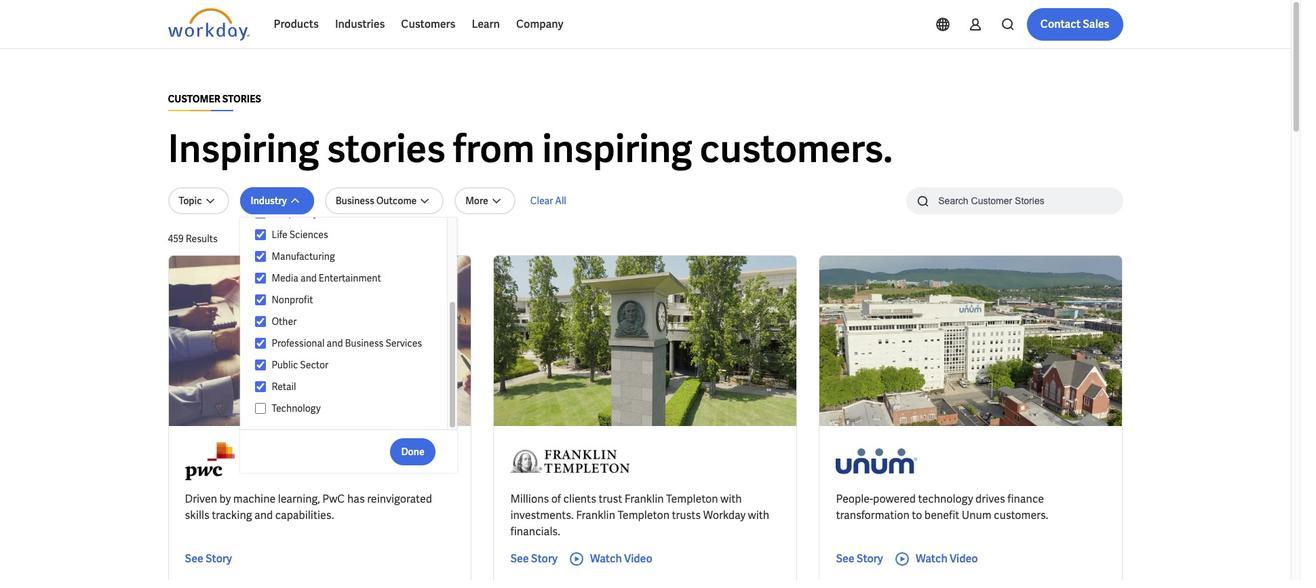 Task type: vqa. For each thing, say whether or not it's contained in the screenshot.
'Search Customer Stories' TEXT BOX
yes



Task type: locate. For each thing, give the bounding box(es) containing it.
life
[[272, 229, 288, 241]]

business inside button
[[336, 195, 375, 207]]

video for unum
[[950, 552, 978, 566]]

of
[[552, 492, 561, 506]]

2 watch from the left
[[916, 552, 948, 566]]

with right the workday
[[748, 508, 770, 523]]

1 horizontal spatial watch video link
[[894, 551, 978, 567]]

None checkbox
[[255, 207, 266, 219], [255, 250, 266, 263], [255, 272, 266, 284], [255, 359, 266, 371], [255, 402, 266, 415], [255, 207, 266, 219], [255, 250, 266, 263], [255, 272, 266, 284], [255, 359, 266, 371], [255, 402, 266, 415]]

1 watch from the left
[[590, 552, 622, 566]]

0 horizontal spatial with
[[721, 492, 742, 506]]

and down machine
[[254, 508, 273, 523]]

contact sales
[[1041, 17, 1110, 31]]

story down "financials."
[[531, 552, 558, 566]]

franklin right trust
[[625, 492, 664, 506]]

sciences
[[290, 229, 328, 241]]

1 horizontal spatial watch
[[916, 552, 948, 566]]

customers.
[[700, 124, 893, 174], [994, 508, 1049, 523]]

by
[[220, 492, 231, 506]]

watch down millions of clients trust franklin templeton with investments. franklin templeton trusts workday with financials.
[[590, 552, 622, 566]]

1 horizontal spatial see
[[511, 552, 529, 566]]

public
[[272, 359, 298, 371]]

0 horizontal spatial and
[[254, 508, 273, 523]]

2 horizontal spatial see
[[836, 552, 855, 566]]

see story down "financials."
[[511, 552, 558, 566]]

watch video
[[590, 552, 653, 566], [916, 552, 978, 566]]

0 horizontal spatial see story link
[[185, 551, 232, 567]]

driven
[[185, 492, 217, 506]]

products button
[[266, 8, 327, 41]]

3 see story link from the left
[[836, 551, 884, 567]]

1 horizontal spatial video
[[950, 552, 978, 566]]

from
[[453, 124, 535, 174]]

3 see story from the left
[[836, 552, 884, 566]]

2 story from the left
[[531, 552, 558, 566]]

see story link down skills
[[185, 551, 232, 567]]

templeton
[[667, 492, 718, 506], [618, 508, 670, 523]]

1 horizontal spatial see story
[[511, 552, 558, 566]]

2 see from the left
[[511, 552, 529, 566]]

0 horizontal spatial video
[[624, 552, 653, 566]]

1 watch video from the left
[[590, 552, 653, 566]]

1 vertical spatial and
[[327, 337, 343, 350]]

2 watch video from the left
[[916, 552, 978, 566]]

and up public sector link
[[327, 337, 343, 350]]

trusts
[[672, 508, 701, 523]]

tracking
[[212, 508, 252, 523]]

with
[[721, 492, 742, 506], [748, 508, 770, 523]]

templeton up trusts
[[667, 492, 718, 506]]

watch for unum
[[916, 552, 948, 566]]

0 horizontal spatial watch
[[590, 552, 622, 566]]

and down "manufacturing"
[[301, 272, 317, 284]]

3 story from the left
[[857, 552, 884, 566]]

media
[[272, 272, 299, 284]]

1 horizontal spatial customers.
[[994, 508, 1049, 523]]

company
[[516, 17, 564, 31]]

watch
[[590, 552, 622, 566], [916, 552, 948, 566]]

clear all
[[531, 195, 567, 207]]

retail link
[[266, 379, 434, 395]]

story
[[206, 552, 232, 566], [531, 552, 558, 566], [857, 552, 884, 566]]

2 see story link from the left
[[511, 551, 558, 567]]

business up life sciences link
[[336, 195, 375, 207]]

see down transformation
[[836, 552, 855, 566]]

media and entertainment link
[[266, 270, 434, 286]]

1 horizontal spatial and
[[301, 272, 317, 284]]

hospitality link
[[266, 205, 434, 221]]

see story link for people-powered technology drives finance transformation to benefit unum customers.
[[836, 551, 884, 567]]

see story for millions of clients trust franklin templeton with investments. franklin templeton trusts workday with financials.
[[511, 552, 558, 566]]

industry
[[251, 195, 287, 207]]

franklin
[[625, 492, 664, 506], [576, 508, 616, 523]]

1 vertical spatial with
[[748, 508, 770, 523]]

1 vertical spatial business
[[345, 337, 384, 350]]

1 watch video link from the left
[[569, 551, 653, 567]]

hospitality
[[272, 207, 318, 219]]

2 see story from the left
[[511, 552, 558, 566]]

entertainment
[[319, 272, 381, 284]]

0 horizontal spatial see
[[185, 552, 203, 566]]

video down unum
[[950, 552, 978, 566]]

1 horizontal spatial story
[[531, 552, 558, 566]]

business up public sector link
[[345, 337, 384, 350]]

Search Customer Stories text field
[[931, 189, 1097, 212]]

0 horizontal spatial see story
[[185, 552, 232, 566]]

customers. inside the people-powered technology drives finance transformation to benefit unum customers.
[[994, 508, 1049, 523]]

technology
[[919, 492, 974, 506]]

watch video link for franklin
[[569, 551, 653, 567]]

clear
[[531, 195, 553, 207]]

see down "financials."
[[511, 552, 529, 566]]

learn
[[472, 17, 500, 31]]

franklin down trust
[[576, 508, 616, 523]]

2 horizontal spatial see story
[[836, 552, 884, 566]]

see down skills
[[185, 552, 203, 566]]

see story down skills
[[185, 552, 232, 566]]

story down transformation
[[857, 552, 884, 566]]

1 see story from the left
[[185, 552, 232, 566]]

company button
[[508, 8, 572, 41]]

1 horizontal spatial franklin
[[625, 492, 664, 506]]

nonprofit link
[[266, 292, 434, 308]]

3 see from the left
[[836, 552, 855, 566]]

go to the homepage image
[[168, 8, 249, 41]]

unum
[[962, 508, 992, 523]]

1 horizontal spatial see story link
[[511, 551, 558, 567]]

retail
[[272, 381, 296, 393]]

watch video link
[[569, 551, 653, 567], [894, 551, 978, 567]]

clients
[[564, 492, 597, 506]]

watch video link down benefit on the right bottom of page
[[894, 551, 978, 567]]

with up the workday
[[721, 492, 742, 506]]

see story down transformation
[[836, 552, 884, 566]]

see story link for millions of clients trust franklin templeton with investments. franklin templeton trusts workday with financials.
[[511, 551, 558, 567]]

manufacturing link
[[266, 248, 434, 265]]

see story link down transformation
[[836, 551, 884, 567]]

watch video down millions of clients trust franklin templeton with investments. franklin templeton trusts workday with financials.
[[590, 552, 653, 566]]

1 horizontal spatial watch video
[[916, 552, 978, 566]]

0 vertical spatial business
[[336, 195, 375, 207]]

0 horizontal spatial customers.
[[700, 124, 893, 174]]

and
[[301, 272, 317, 284], [327, 337, 343, 350], [254, 508, 273, 523]]

2 watch video link from the left
[[894, 551, 978, 567]]

benefit
[[925, 508, 960, 523]]

pricewaterhousecoopers global licensing services corporation (pwc) image
[[185, 442, 235, 480]]

2 horizontal spatial see story link
[[836, 551, 884, 567]]

outcome
[[376, 195, 417, 207]]

0 horizontal spatial franklin
[[576, 508, 616, 523]]

video down millions of clients trust franklin templeton with investments. franklin templeton trusts workday with financials.
[[624, 552, 653, 566]]

drives
[[976, 492, 1006, 506]]

public sector
[[272, 359, 329, 371]]

see story
[[185, 552, 232, 566], [511, 552, 558, 566], [836, 552, 884, 566]]

0 horizontal spatial story
[[206, 552, 232, 566]]

1 video from the left
[[624, 552, 653, 566]]

0 horizontal spatial watch video link
[[569, 551, 653, 567]]

see story for people-powered technology drives finance transformation to benefit unum customers.
[[836, 552, 884, 566]]

0 horizontal spatial watch video
[[590, 552, 653, 566]]

None checkbox
[[255, 229, 266, 241], [255, 294, 266, 306], [255, 316, 266, 328], [255, 337, 266, 350], [255, 381, 266, 393], [255, 229, 266, 241], [255, 294, 266, 306], [255, 316, 266, 328], [255, 337, 266, 350], [255, 381, 266, 393]]

capabilities.
[[275, 508, 334, 523]]

see for people-powered technology drives finance transformation to benefit unum customers.
[[836, 552, 855, 566]]

0 vertical spatial franklin
[[625, 492, 664, 506]]

story down the tracking
[[206, 552, 232, 566]]

2 vertical spatial and
[[254, 508, 273, 523]]

people-powered technology drives finance transformation to benefit unum customers.
[[836, 492, 1049, 523]]

1 vertical spatial customers.
[[994, 508, 1049, 523]]

public sector link
[[266, 357, 434, 373]]

business
[[336, 195, 375, 207], [345, 337, 384, 350]]

trust
[[599, 492, 623, 506]]

2 horizontal spatial and
[[327, 337, 343, 350]]

see story link
[[185, 551, 232, 567], [511, 551, 558, 567], [836, 551, 884, 567]]

see story link down "financials."
[[511, 551, 558, 567]]

watch video link down millions of clients trust franklin templeton with investments. franklin templeton trusts workday with financials.
[[569, 551, 653, 567]]

watch down benefit on the right bottom of page
[[916, 552, 948, 566]]

industry button
[[240, 187, 314, 214]]

watch video link for unum
[[894, 551, 978, 567]]

2 video from the left
[[950, 552, 978, 566]]

see
[[185, 552, 203, 566], [511, 552, 529, 566], [836, 552, 855, 566]]

0 vertical spatial and
[[301, 272, 317, 284]]

2 horizontal spatial story
[[857, 552, 884, 566]]

459 results
[[168, 233, 218, 245]]

all
[[555, 195, 567, 207]]

customers
[[401, 17, 456, 31]]

services
[[386, 337, 422, 350]]

templeton down trust
[[618, 508, 670, 523]]

watch video down benefit on the right bottom of page
[[916, 552, 978, 566]]



Task type: describe. For each thing, give the bounding box(es) containing it.
and for professional
[[327, 337, 343, 350]]

technology link
[[266, 400, 434, 417]]

stories
[[327, 124, 446, 174]]

customers button
[[393, 8, 464, 41]]

0 vertical spatial templeton
[[667, 492, 718, 506]]

and inside driven by machine learning, pwc has reinvigorated skills tracking and capabilities.
[[254, 508, 273, 523]]

1 vertical spatial franklin
[[576, 508, 616, 523]]

story for people-powered technology drives finance transformation to benefit unum customers.
[[857, 552, 884, 566]]

machine
[[233, 492, 276, 506]]

1 see from the left
[[185, 552, 203, 566]]

customer stories
[[168, 93, 261, 105]]

customer
[[168, 93, 220, 105]]

to
[[912, 508, 923, 523]]

people-
[[836, 492, 874, 506]]

millions
[[511, 492, 549, 506]]

459
[[168, 233, 184, 245]]

life sciences link
[[266, 227, 434, 243]]

finance
[[1008, 492, 1045, 506]]

done
[[401, 446, 425, 458]]

1 horizontal spatial with
[[748, 508, 770, 523]]

unum image
[[836, 442, 918, 480]]

learning,
[[278, 492, 320, 506]]

1 see story link from the left
[[185, 551, 232, 567]]

0 vertical spatial customers.
[[700, 124, 893, 174]]

stories
[[222, 93, 261, 105]]

results
[[186, 233, 218, 245]]

manufacturing
[[272, 250, 335, 263]]

inspiring stories from inspiring customers.
[[168, 124, 893, 174]]

life sciences
[[272, 229, 328, 241]]

nonprofit
[[272, 294, 313, 306]]

contact sales link
[[1027, 8, 1124, 41]]

has
[[347, 492, 365, 506]]

reinvigorated
[[367, 492, 432, 506]]

sales
[[1083, 17, 1110, 31]]

industries button
[[327, 8, 393, 41]]

contact
[[1041, 17, 1081, 31]]

see for millions of clients trust franklin templeton with investments. franklin templeton trusts workday with financials.
[[511, 552, 529, 566]]

investments.
[[511, 508, 574, 523]]

pwc
[[323, 492, 345, 506]]

topic
[[179, 195, 202, 207]]

transformation
[[836, 508, 910, 523]]

0 vertical spatial with
[[721, 492, 742, 506]]

workday
[[704, 508, 746, 523]]

clear all button
[[526, 187, 571, 214]]

products
[[274, 17, 319, 31]]

topic button
[[168, 187, 229, 214]]

media and entertainment
[[272, 272, 381, 284]]

franklin templeton companies, llc image
[[511, 442, 630, 480]]

financials.
[[511, 525, 560, 539]]

powered
[[874, 492, 916, 506]]

1 story from the left
[[206, 552, 232, 566]]

industries
[[335, 17, 385, 31]]

inspiring
[[542, 124, 693, 174]]

learn button
[[464, 8, 508, 41]]

other
[[272, 316, 297, 328]]

story for millions of clients trust franklin templeton with investments. franklin templeton trusts workday with financials.
[[531, 552, 558, 566]]

technology
[[272, 402, 321, 415]]

millions of clients trust franklin templeton with investments. franklin templeton trusts workday with financials.
[[511, 492, 770, 539]]

professional and business services
[[272, 337, 422, 350]]

driven by machine learning, pwc has reinvigorated skills tracking and capabilities.
[[185, 492, 432, 523]]

professional
[[272, 337, 325, 350]]

watch for franklin
[[590, 552, 622, 566]]

other link
[[266, 314, 434, 330]]

1 vertical spatial templeton
[[618, 508, 670, 523]]

watch video for franklin
[[590, 552, 653, 566]]

skills
[[185, 508, 210, 523]]

done button
[[391, 438, 435, 465]]

and for media
[[301, 272, 317, 284]]

inspiring
[[168, 124, 319, 174]]

sector
[[300, 359, 329, 371]]

business outcome
[[336, 195, 417, 207]]

more
[[466, 195, 488, 207]]

business outcome button
[[325, 187, 444, 214]]

professional and business services link
[[266, 335, 434, 352]]

video for franklin
[[624, 552, 653, 566]]

more button
[[455, 187, 516, 214]]

watch video for unum
[[916, 552, 978, 566]]



